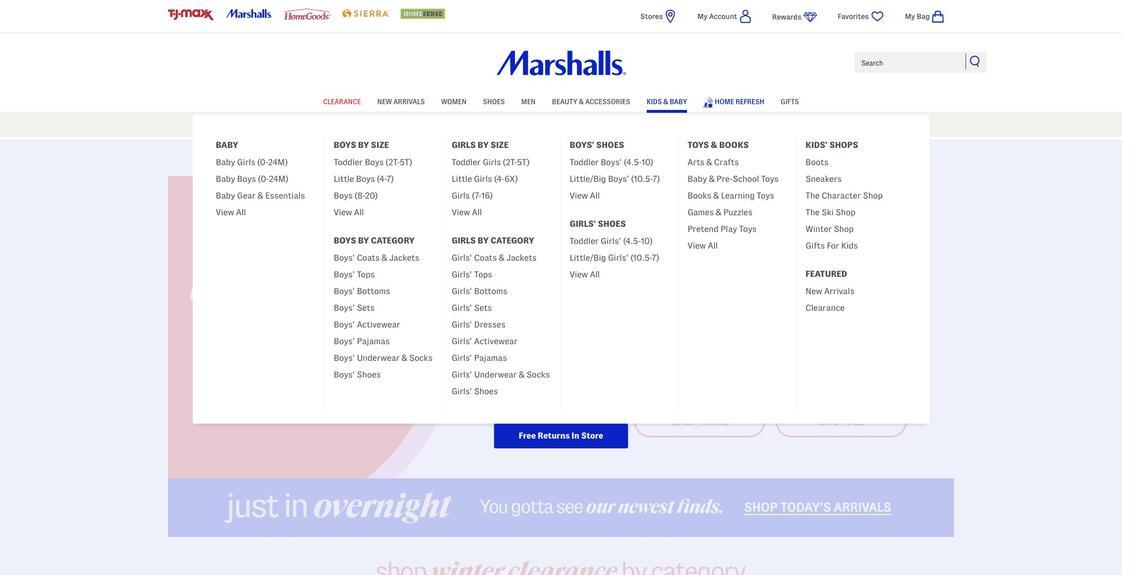Task type: locate. For each thing, give the bounding box(es) containing it.
little/big for girls'
[[570, 253, 606, 263]]

1 coats from the left
[[357, 253, 380, 263]]

all down pretend play toys
[[708, 241, 718, 250]]

0 vertical spatial arrivals
[[394, 98, 425, 105]]

boys' for the boys' pajamas link
[[334, 337, 355, 346]]

1 (2t- from the left
[[386, 158, 400, 167]]

little/big
[[570, 174, 606, 184], [570, 253, 606, 263]]

1 vertical spatial (0-
[[258, 174, 269, 184]]

little/big down toddler girls' (4.5-10)
[[570, 253, 606, 263]]

0 vertical spatial 10)
[[642, 158, 654, 167]]

kids up shop all
[[827, 375, 849, 386]]

category up boys' coats & jackets link
[[371, 236, 415, 245]]

None submit
[[970, 55, 982, 67]]

1 vertical spatial underwear
[[474, 370, 517, 379]]

my left account
[[698, 12, 708, 20]]

pajamas for girls' pajamas
[[474, 354, 507, 363]]

0 vertical spatial the
[[806, 191, 820, 200]]

girls' inside "little/big girls' (10.5-7)" link
[[608, 253, 629, 263]]

dresses
[[474, 320, 506, 329]]

toys down "orders."
[[762, 174, 779, 184]]

7) inside 'link'
[[653, 174, 660, 184]]

toddler boys' (4.5-10) link
[[570, 153, 654, 169]]

boys' down boys' pajamas
[[334, 370, 355, 379]]

girls' shoes link
[[452, 382, 498, 398]]

(10.5- down delays
[[632, 174, 653, 184]]

featured group containing toddler boys' (4.5-10)
[[561, 153, 679, 210]]

girls' inside the girls' underwear & socks link
[[452, 370, 472, 379]]

1 size from the left
[[371, 140, 389, 150]]

toys
[[688, 140, 709, 150], [762, 174, 779, 184], [757, 191, 775, 200], [740, 225, 757, 234]]

girls' up girls' tops link
[[452, 253, 472, 263]]

home
[[715, 98, 735, 105], [700, 416, 729, 427]]

little up "girls (7-16)" link
[[452, 174, 472, 184]]

girls' coats & jackets link
[[452, 248, 537, 265]]

1 horizontal spatial jackets
[[507, 253, 537, 263]]

in right delays
[[644, 151, 655, 164]]

(2t- up little boys (4-7) link
[[386, 158, 400, 167]]

shoes up be
[[597, 140, 625, 150]]

0 horizontal spatial activewear
[[357, 320, 401, 329]]

girls' up girls' pajamas link
[[452, 337, 472, 346]]

little for little girls (4-6x)
[[452, 174, 472, 184]]

the left shipping
[[656, 151, 672, 164]]

in
[[572, 431, 580, 440]]

books inside "link"
[[688, 191, 712, 200]]

toys right play at the right of page
[[740, 225, 757, 234]]

2 5t) from the left
[[518, 158, 530, 167]]

1 horizontal spatial pajamas
[[474, 354, 507, 363]]

the down sneakers
[[806, 191, 820, 200]]

men link
[[522, 92, 536, 109]]

0 horizontal spatial coats
[[357, 253, 380, 263]]

homegoods.com image
[[284, 9, 330, 19]]

baby for baby boys (0-24m)
[[216, 174, 235, 184]]

marquee
[[0, 115, 1123, 137]]

5t) left the weather
[[400, 158, 413, 167]]

new arrivals link left "women" link
[[378, 92, 425, 109]]

featured group containing new arrivals
[[797, 282, 915, 322]]

boys' down boys' bottoms
[[334, 303, 355, 313]]

the character shop
[[806, 191, 883, 200]]

games & puzzles link
[[688, 203, 753, 219]]

women link
[[441, 92, 467, 109]]

size up toddler girls (2t-5t) link
[[491, 140, 509, 150]]

girls' inside girls' sets link
[[452, 303, 472, 313]]

girls' shoes
[[570, 219, 626, 229], [452, 387, 498, 396]]

there
[[546, 151, 571, 164]]

1 horizontal spatial coats
[[474, 253, 497, 263]]

2 jackets from the left
[[507, 253, 537, 263]]

toddler
[[334, 158, 363, 167], [452, 158, 481, 167], [570, 158, 599, 167], [570, 237, 599, 246]]

kids inside shop today's arrivals main content
[[827, 375, 849, 386]]

1 vertical spatial clearance
[[806, 303, 845, 313]]

featured group
[[207, 153, 325, 226], [325, 153, 443, 226], [443, 153, 561, 226], [561, 153, 679, 210], [679, 153, 797, 260], [797, 153, 915, 260], [561, 231, 679, 288], [325, 248, 443, 389], [443, 248, 561, 405], [797, 282, 915, 322]]

view down girls (7-16)
[[452, 208, 470, 217]]

shop women's
[[521, 375, 596, 386]]

shop today's arrivals link
[[745, 500, 892, 515]]

view all down little/big girls' (10.5-7)
[[570, 270, 600, 279]]

1 horizontal spatial sets
[[474, 303, 492, 313]]

crafts
[[715, 158, 739, 167]]

(4- for 7)
[[377, 174, 387, 184]]

view all for view all link under gear
[[216, 208, 246, 217]]

rewards link
[[773, 10, 817, 24]]

boots link
[[806, 153, 829, 169]]

0 vertical spatial (10.5-
[[632, 174, 653, 184]]

baby inside shop kids & baby link
[[860, 375, 886, 386]]

bottoms up the boys' sets link
[[357, 287, 390, 296]]

view all link
[[570, 186, 600, 203], [216, 203, 246, 219], [334, 203, 364, 219], [452, 203, 482, 219], [688, 236, 718, 253], [570, 265, 600, 282]]

featured group containing boys' coats & jackets
[[325, 248, 443, 389]]

kids & baby menu
[[193, 115, 930, 449]]

marshalls.com image
[[226, 9, 272, 18]]

girls by category
[[452, 236, 535, 245]]

jackets down girls by category
[[507, 253, 537, 263]]

girls' inside girls' bottoms link
[[452, 287, 472, 296]]

5t) up 6x)
[[518, 158, 530, 167]]

0 vertical spatial activewear
[[357, 320, 401, 329]]

2 coats from the left
[[474, 253, 497, 263]]

girls'
[[570, 219, 596, 229], [601, 237, 622, 246], [452, 253, 472, 263], [608, 253, 629, 263], [452, 270, 472, 279], [452, 287, 472, 296], [452, 303, 472, 313], [452, 320, 472, 329], [452, 337, 472, 346], [452, 354, 472, 363], [452, 370, 472, 379], [452, 387, 472, 396]]

1 vertical spatial boys' shoes
[[334, 370, 381, 379]]

underwear down girls' pajamas
[[474, 370, 517, 379]]

home left refresh in the right top of the page
[[715, 98, 735, 105]]

girls up '16)'
[[474, 174, 492, 184]]

1 sets from the left
[[357, 303, 375, 313]]

baby up baby girls (0-24m) link
[[216, 140, 239, 150]]

0 horizontal spatial girls' shoes
[[452, 387, 498, 396]]

girls' inside girls' coats & jackets link
[[452, 253, 472, 263]]

girls' down girls' activewear
[[452, 354, 472, 363]]

girls up parts at the top left
[[452, 140, 476, 150]]

shop
[[864, 191, 883, 200], [836, 208, 856, 217], [834, 225, 854, 234], [521, 375, 548, 386], [671, 375, 698, 386], [798, 375, 825, 386], [528, 416, 555, 427], [672, 416, 698, 427], [819, 416, 846, 427], [745, 500, 778, 514]]

boys left (8-
[[334, 191, 353, 200]]

featured group for kids' shops
[[797, 153, 915, 260]]

0 vertical spatial (4.5-
[[624, 158, 642, 167]]

girls' inside girls' pajamas link
[[452, 354, 472, 363]]

my account link
[[698, 9, 752, 24]]

boys' for boys' shoes link at the left bottom
[[334, 370, 355, 379]]

little/big boys' (10.5-7)
[[570, 174, 660, 184]]

10) for toddler boys' (4.5-10)
[[642, 158, 654, 167]]

kids right accessories
[[647, 98, 662, 105]]

0 horizontal spatial tops
[[357, 270, 375, 279]]

the left ski
[[806, 208, 820, 217]]

7) for little/big girls' (10.5-7)
[[652, 253, 660, 263]]

view down pretend
[[688, 241, 706, 250]]

girls' inside girls' dresses "link"
[[452, 320, 472, 329]]

0 vertical spatial new arrivals
[[378, 98, 425, 105]]

baby girls (0-24m) link
[[216, 153, 288, 169]]

gifts right refresh in the right top of the page
[[781, 98, 800, 105]]

all inside shop today's arrivals main content
[[848, 416, 864, 427]]

0 horizontal spatial bottoms
[[357, 287, 390, 296]]

1 horizontal spatial my
[[906, 12, 916, 20]]

2 sets from the left
[[474, 303, 492, 313]]

1 horizontal spatial (2t-
[[503, 158, 518, 167]]

ski
[[822, 208, 834, 217]]

1 vertical spatial 10)
[[641, 237, 653, 246]]

category up girls' coats & jackets link
[[491, 236, 535, 245]]

0 vertical spatial socks
[[410, 354, 433, 363]]

1 vertical spatial the
[[806, 208, 820, 217]]

sneakers
[[806, 174, 842, 184]]

0 vertical spatial 24m)
[[268, 158, 288, 167]]

featured group containing arts & crafts
[[679, 153, 797, 260]]

2 bottoms from the left
[[474, 287, 508, 296]]

toddler for toddler boys' (4.5-10)
[[570, 158, 599, 167]]

baby inside baby boys (0-24m) link
[[216, 174, 235, 184]]

1 horizontal spatial clearance link
[[806, 298, 845, 315]]

0 horizontal spatial new
[[378, 98, 392, 105]]

girls' underwear & socks link
[[452, 365, 550, 382]]

banner
[[0, 0, 1123, 449]]

underwear down boys' pajamas
[[357, 354, 400, 363]]

0 horizontal spatial in
[[455, 151, 466, 164]]

0 horizontal spatial jackets
[[389, 253, 420, 263]]

new arrivals
[[378, 98, 425, 105], [806, 287, 855, 296]]

the ski shop link
[[806, 203, 856, 219]]

0 vertical spatial clearance link
[[323, 92, 361, 109]]

view all for view all link under pretend
[[688, 241, 718, 250]]

girls' inside toddler girls' (4.5-10) link
[[601, 237, 622, 246]]

of down toys & books
[[720, 151, 730, 164]]

(10.5- inside 'link'
[[632, 174, 653, 184]]

tops up boys' bottoms "link"
[[357, 270, 375, 279]]

shop all link
[[776, 406, 907, 438]]

(4- down toddler boys (2t-5t)
[[377, 174, 387, 184]]

new
[[378, 98, 392, 105], [806, 287, 823, 296]]

toys up shipping
[[688, 140, 709, 150]]

shop all
[[819, 416, 864, 427]]

clearance inside featured group
[[806, 303, 845, 313]]

gifts for gifts for kids
[[806, 241, 825, 250]]

girls' up girls' dresses "link"
[[452, 303, 472, 313]]

all
[[590, 191, 600, 200], [236, 208, 246, 217], [354, 208, 364, 217], [472, 208, 482, 217], [708, 241, 718, 250], [590, 270, 600, 279], [848, 416, 864, 427]]

favorites link
[[838, 9, 885, 24]]

bag
[[917, 12, 930, 20]]

featured
[[806, 269, 848, 279]]

1 vertical spatial new arrivals link
[[806, 282, 855, 298]]

0 vertical spatial pajamas
[[357, 337, 390, 346]]

shoes link
[[483, 92, 505, 109]]

menu bar
[[168, 91, 955, 449]]

girls' shoes down girls' underwear & socks
[[452, 387, 498, 396]]

boys' up little/big boys' (10.5-7) 'link'
[[601, 158, 622, 167]]

1 vertical spatial kids
[[842, 241, 859, 250]]

toys inside 'link'
[[740, 225, 757, 234]]

baby boys (0-24m)
[[216, 174, 289, 184]]

beauty & accessories link
[[552, 92, 631, 109]]

kids'
[[806, 140, 828, 150]]

0 vertical spatial underwear
[[357, 354, 400, 363]]

1 vertical spatial arrivals
[[825, 287, 855, 296]]

the for the ski shop
[[806, 208, 820, 217]]

boys' up boys' tops link
[[334, 253, 355, 263]]

all down shop kids & baby link on the bottom right of the page
[[848, 416, 864, 427]]

0 vertical spatial little/big
[[570, 174, 606, 184]]

1 little from the left
[[334, 174, 354, 184]]

1 horizontal spatial new arrivals link
[[806, 282, 855, 298]]

0 horizontal spatial my
[[698, 12, 708, 20]]

little up boys (8-20) link at the left of the page
[[334, 174, 354, 184]]

boys' for boys' activewear link
[[334, 320, 355, 329]]

1 the from the top
[[806, 191, 820, 200]]

shoes
[[483, 98, 505, 105], [597, 140, 625, 150], [598, 219, 626, 229], [357, 370, 381, 379], [474, 387, 498, 396], [557, 416, 589, 427]]

books up games
[[688, 191, 712, 200]]

1 horizontal spatial category
[[491, 236, 535, 245]]

baby down baby girls (0-24m)
[[216, 174, 235, 184]]

2 tops from the left
[[474, 270, 493, 279]]

1 vertical spatial (4.5-
[[624, 237, 641, 246]]

baby girls (0-24m)
[[216, 158, 288, 167]]

0 vertical spatial (0-
[[257, 158, 268, 167]]

1 vertical spatial girls' shoes
[[452, 387, 498, 396]]

all down the little/big boys' (10.5-7)
[[590, 191, 600, 200]]

activewear inside girls' activewear link
[[474, 337, 518, 346]]

arrivals down featured
[[825, 287, 855, 296]]

0 vertical spatial home
[[715, 98, 735, 105]]

1 vertical spatial new arrivals
[[806, 287, 855, 296]]

0 horizontal spatial category
[[371, 236, 415, 245]]

toddler boys (2t-5t) link
[[334, 153, 413, 169]]

shoes inside shop today's arrivals main content
[[557, 416, 589, 427]]

1 horizontal spatial tops
[[474, 270, 493, 279]]

1 horizontal spatial little
[[452, 174, 472, 184]]

2 category from the left
[[491, 236, 535, 245]]

kids inside featured group
[[842, 241, 859, 250]]

little/big inside 'link'
[[570, 174, 606, 184]]

new down featured
[[806, 287, 823, 296]]

baby inside baby girls (0-24m) link
[[216, 158, 235, 167]]

0 horizontal spatial little
[[334, 174, 354, 184]]

home inside home refresh link
[[715, 98, 735, 105]]

1 little/big from the top
[[570, 174, 606, 184]]

(8-
[[355, 191, 365, 200]]

rewards
[[773, 13, 802, 21]]

0 horizontal spatial of
[[496, 151, 506, 164]]

arrivals for the topmost new arrivals link
[[394, 98, 425, 105]]

bottoms for boys' sets
[[357, 287, 390, 296]]

2 in from the left
[[644, 151, 655, 164]]

toys down "school"
[[757, 191, 775, 200]]

gifts inside featured group
[[806, 241, 825, 250]]

all for view all link underneath girls (7-16)
[[472, 208, 482, 217]]

1 of from the left
[[496, 151, 506, 164]]

size up inclement
[[371, 140, 389, 150]]

1 horizontal spatial new
[[806, 287, 823, 296]]

(4.5- up little/big boys' (10.5-7) 'link'
[[624, 158, 642, 167]]

girls' for girls' activewear link
[[452, 337, 472, 346]]

coats down boys by category
[[357, 253, 380, 263]]

arrivals
[[394, 98, 425, 105], [825, 287, 855, 296]]

(0- up baby boys (0-24m) link
[[257, 158, 268, 167]]

1 tops from the left
[[357, 270, 375, 279]]

1 horizontal spatial arrivals
[[825, 287, 855, 296]]

featured group containing toddler girls (2t-5t)
[[443, 153, 561, 226]]

1 horizontal spatial of
[[720, 151, 730, 164]]

1 horizontal spatial the
[[656, 151, 672, 164]]

jackets
[[389, 253, 420, 263], [507, 253, 537, 263]]

baby & pre-school toys link
[[688, 169, 779, 186]]

boys up (8-
[[356, 174, 375, 184]]

1 horizontal spatial size
[[491, 140, 509, 150]]

boys' inside "link"
[[334, 287, 355, 296]]

1 jackets from the left
[[389, 253, 420, 263]]

by up boys' coats & jackets link
[[358, 236, 369, 245]]

gifts
[[781, 98, 800, 105], [806, 241, 825, 250]]

2 size from the left
[[491, 140, 509, 150]]

1 horizontal spatial new arrivals
[[806, 287, 855, 296]]

jackets down boys by category
[[389, 253, 420, 263]]

1 bottoms from the left
[[357, 287, 390, 296]]

Search text field
[[854, 51, 989, 74]]

0 horizontal spatial the
[[508, 151, 524, 164]]

girls' up the girls' shoes link
[[452, 370, 472, 379]]

featured group containing toddler girls' (4.5-10)
[[561, 231, 679, 288]]

1 vertical spatial home
[[700, 416, 729, 427]]

featured group for girls' shoes
[[561, 231, 679, 288]]

arts & crafts
[[688, 158, 739, 167]]

0 horizontal spatial new arrivals link
[[378, 92, 425, 109]]

underwear for boys'
[[357, 354, 400, 363]]

0 vertical spatial boys' shoes
[[570, 140, 625, 150]]

0 vertical spatial clearance
[[323, 98, 361, 105]]

1 (4- from the left
[[377, 174, 387, 184]]

women's
[[550, 375, 596, 386]]

pajamas down girls' activewear
[[474, 354, 507, 363]]

0 horizontal spatial sets
[[357, 303, 375, 313]]

in left parts at the top left
[[455, 151, 466, 164]]

girls' up "little/big girls' (10.5-7)" link
[[601, 237, 622, 246]]

1 vertical spatial activewear
[[474, 337, 518, 346]]

all down little/big girls' (10.5-7)
[[590, 270, 600, 279]]

1 horizontal spatial gifts
[[806, 241, 825, 250]]

1 horizontal spatial clearance
[[806, 303, 845, 313]]

1 horizontal spatial in
[[644, 151, 655, 164]]

0 horizontal spatial boys' shoes
[[334, 370, 381, 379]]

0 horizontal spatial new arrivals
[[378, 98, 425, 105]]

shop shoes link
[[493, 406, 624, 438]]

view
[[570, 191, 588, 200], [216, 208, 234, 217], [334, 208, 352, 217], [452, 208, 470, 217], [688, 241, 706, 250], [570, 270, 588, 279]]

baby inside baby gear & essentials link
[[216, 191, 235, 200]]

1 horizontal spatial activewear
[[474, 337, 518, 346]]

pretend play toys
[[688, 225, 757, 234]]

girls' inside the girls' shoes link
[[452, 387, 472, 396]]

2 my from the left
[[906, 12, 916, 20]]

view all down girls (7-16)
[[452, 208, 482, 217]]

1 vertical spatial pajamas
[[474, 354, 507, 363]]

boys' tops link
[[334, 265, 375, 282]]

1 vertical spatial new
[[806, 287, 823, 296]]

arrivals left women
[[394, 98, 425, 105]]

(4.5- for girls'
[[624, 237, 641, 246]]

view all for view all link underneath the little/big boys' (10.5-7)
[[570, 191, 600, 200]]

gifts for kids
[[806, 241, 859, 250]]

0 horizontal spatial arrivals
[[394, 98, 425, 105]]

shop for shop today's arrivals
[[745, 500, 778, 514]]

free returns in store
[[519, 431, 604, 440]]

view all for view all link below little/big girls' (10.5-7)
[[570, 270, 600, 279]]

0 vertical spatial gifts
[[781, 98, 800, 105]]

baby left home refresh link on the top of the page
[[670, 98, 688, 105]]

1 horizontal spatial 5t)
[[518, 158, 530, 167]]

7) for little/big boys' (10.5-7)
[[653, 174, 660, 184]]

gifts for kids link
[[806, 236, 859, 253]]

all for view all link under gear
[[236, 208, 246, 217]]

(4.5- for boys'
[[624, 158, 642, 167]]

10) up little/big boys' (10.5-7) 'link'
[[642, 158, 654, 167]]

new up the boys by size
[[378, 98, 392, 105]]

0 horizontal spatial 5t)
[[400, 158, 413, 167]]

stores link
[[641, 9, 678, 24]]

home refresh link
[[703, 91, 765, 111]]

bottoms
[[357, 287, 390, 296], [474, 287, 508, 296]]

my left bag
[[906, 12, 916, 20]]

1 horizontal spatial bottoms
[[474, 287, 508, 296]]

the big clearance event! winter savings:  ... than regular department & specialty store prices* image
[[168, 176, 955, 478]]

0 horizontal spatial gifts
[[781, 98, 800, 105]]

weather
[[413, 151, 454, 164]]

5t) for toddler girls (2t-5t)
[[518, 158, 530, 167]]

girls' dresses
[[452, 320, 506, 329]]

by up girls' coats & jackets link
[[478, 236, 489, 245]]

store
[[581, 431, 604, 440]]

2 little/big from the top
[[570, 253, 606, 263]]

(10.5- for girls'
[[631, 253, 652, 263]]

1 vertical spatial 24m)
[[269, 174, 289, 184]]

size for boys by size
[[371, 140, 389, 150]]

gifts down winter
[[806, 241, 825, 250]]

0 horizontal spatial size
[[371, 140, 389, 150]]

view all down pretend
[[688, 241, 718, 250]]

2 vertical spatial kids
[[827, 375, 849, 386]]

socks for girls' underwear & socks
[[527, 370, 550, 379]]

all for view all link below boys (8-20)
[[354, 208, 364, 217]]

baby gear & essentials link
[[216, 186, 305, 203]]

featured group for boys by category
[[325, 248, 443, 389]]

sierra.com image
[[343, 9, 389, 18]]

home refresh
[[715, 98, 765, 105]]

girls' down toddler girls' (4.5-10)
[[608, 253, 629, 263]]

1 vertical spatial gifts
[[806, 241, 825, 250]]

2 (2t- from the left
[[503, 158, 518, 167]]

my account
[[698, 12, 738, 20]]

(4.5-
[[624, 158, 642, 167], [624, 237, 641, 246]]

new for the topmost new arrivals link
[[378, 98, 392, 105]]

girls' inside girls' tops link
[[452, 270, 472, 279]]

beauty & accessories
[[552, 98, 631, 105]]

shoes left men
[[483, 98, 505, 105]]

featured group containing toddler boys (2t-5t)
[[325, 153, 443, 226]]

2 the from the top
[[806, 208, 820, 217]]

1 vertical spatial books
[[688, 191, 712, 200]]

by for boys by size
[[358, 140, 369, 150]]

1 in from the left
[[455, 151, 466, 164]]

0 horizontal spatial books
[[688, 191, 712, 200]]

featured group containing girls' coats & jackets
[[443, 248, 561, 405]]

5t) for toddler boys (2t-5t)
[[400, 158, 413, 167]]

boys (8-20)
[[334, 191, 378, 200]]

boys' shoes down boys' underwear & socks
[[334, 370, 381, 379]]

2 little from the left
[[452, 174, 472, 184]]

by for boys by category
[[358, 236, 369, 245]]

0 horizontal spatial clearance link
[[323, 92, 361, 109]]

(4-
[[377, 174, 387, 184], [494, 174, 505, 184]]

baby boys (0-24m) link
[[216, 169, 289, 186]]

(2t- up 6x)
[[503, 158, 518, 167]]

featured group containing boots
[[797, 153, 915, 260]]

boys' up boys' bottoms "link"
[[334, 270, 355, 279]]

tops up girls' bottoms link
[[474, 270, 493, 279]]

tops for boys' tops
[[357, 270, 375, 279]]

activewear down dresses at the bottom left of page
[[474, 337, 518, 346]]

boys' inside 'link'
[[608, 174, 630, 184]]

baby inside baby & pre-school toys link
[[688, 174, 707, 184]]

0 vertical spatial new
[[378, 98, 392, 105]]

0 vertical spatial books
[[720, 140, 749, 150]]

toddler for toddler girls (2t-5t)
[[452, 158, 481, 167]]

0 horizontal spatial pajamas
[[357, 337, 390, 346]]

little/big for boys'
[[570, 174, 606, 184]]

1 5t) from the left
[[400, 158, 413, 167]]

0 horizontal spatial clearance
[[323, 98, 361, 105]]

coats for boys' tops
[[357, 253, 380, 263]]

1 my from the left
[[698, 12, 708, 20]]

kids right for
[[842, 241, 859, 250]]

1 horizontal spatial (4-
[[494, 174, 505, 184]]

activewear inside boys' activewear link
[[357, 320, 401, 329]]

baby down arts
[[688, 174, 707, 184]]

shoes down girls' underwear & socks
[[474, 387, 498, 396]]

girls' for girls' pajamas link
[[452, 354, 472, 363]]

shop men's link
[[635, 365, 766, 397]]

kids
[[647, 98, 662, 105], [842, 241, 859, 250], [827, 375, 849, 386]]

0 vertical spatial girls' shoes
[[570, 219, 626, 229]]

bottoms inside "link"
[[357, 287, 390, 296]]

1 horizontal spatial boys' shoes
[[570, 140, 625, 150]]

2 (4- from the left
[[494, 174, 505, 184]]

1 horizontal spatial books
[[720, 140, 749, 150]]

girls' inside girls' activewear link
[[452, 337, 472, 346]]

0 horizontal spatial underwear
[[357, 354, 400, 363]]

10) for toddler girls' (4.5-10)
[[641, 237, 653, 246]]

0 horizontal spatial (2t-
[[386, 158, 400, 167]]

1 horizontal spatial underwear
[[474, 370, 517, 379]]

baby for baby
[[216, 140, 239, 150]]

boys' activewear link
[[334, 315, 401, 332]]

girls' tops
[[452, 270, 493, 279]]

featured group containing baby girls (0-24m)
[[207, 153, 325, 226]]

new inside featured group
[[806, 287, 823, 296]]

gifts for gifts
[[781, 98, 800, 105]]

1 vertical spatial little/big
[[570, 253, 606, 263]]

1 vertical spatial socks
[[527, 370, 550, 379]]

boys' down 'boys' activewear'
[[334, 337, 355, 346]]

1 category from the left
[[371, 236, 415, 245]]

arrivals inside featured group
[[825, 287, 855, 296]]

(2t- for girls
[[503, 158, 518, 167]]

(2t- for boys
[[386, 158, 400, 167]]

homesense.com image
[[401, 9, 447, 19]]

category for boys by category
[[371, 236, 415, 245]]



Task type: describe. For each thing, give the bounding box(es) containing it.
some
[[732, 151, 758, 164]]

none submit inside site search "search field"
[[970, 55, 982, 67]]

sneakers link
[[806, 169, 842, 186]]

boys' pajamas link
[[334, 332, 390, 348]]

baby for baby gear & essentials
[[216, 191, 235, 200]]

shop for shop all
[[819, 416, 846, 427]]

girls' for the girls' shoes link
[[452, 387, 472, 396]]

boys' coats & jackets
[[334, 253, 420, 263]]

2 of from the left
[[720, 151, 730, 164]]

view down "may"
[[570, 191, 588, 200]]

featured group for baby
[[207, 153, 325, 226]]

boys' up "may"
[[570, 140, 595, 150]]

us,
[[526, 151, 544, 164]]

view all link down gear
[[216, 203, 246, 219]]

play
[[721, 225, 738, 234]]

home inside shop home link
[[700, 416, 729, 427]]

shop today's arrivals
[[745, 500, 892, 514]]

girls' for girls' sets link
[[452, 303, 472, 313]]

girls by size
[[452, 140, 509, 150]]

little for little boys (4-7)
[[334, 174, 354, 184]]

featured group for girls by size
[[443, 153, 561, 226]]

24m) for baby girls (0-24m)
[[268, 158, 288, 167]]

marshalls home image
[[497, 51, 626, 76]]

(0- for girls
[[257, 158, 268, 167]]

shop for shop shoes
[[528, 416, 555, 427]]

view all link down boys (8-20)
[[334, 203, 364, 219]]

toys inside "link"
[[757, 191, 775, 200]]

view all link down pretend
[[688, 236, 718, 253]]

little boys (4-7) link
[[334, 169, 394, 186]]

toddler girls' (4.5-10) link
[[570, 231, 653, 248]]

be
[[597, 151, 608, 164]]

boys' activewear
[[334, 320, 401, 329]]

boys up boys' tops link
[[334, 236, 356, 245]]

shop for shop women's
[[521, 375, 548, 386]]

shop today's arrivals main content
[[168, 139, 955, 575]]

girls up little girls (4-6x) link
[[483, 158, 501, 167]]

account
[[710, 12, 738, 20]]

& inside shop today's arrivals main content
[[851, 375, 858, 386]]

girls' for girls' bottoms link
[[452, 287, 472, 296]]

toddler for toddler girls' (4.5-10)
[[570, 237, 599, 246]]

new for bottommost new arrivals link
[[806, 287, 823, 296]]

little girls (4-6x) link
[[452, 169, 518, 186]]

shop for shop home
[[672, 416, 698, 427]]

boys' pajamas
[[334, 337, 390, 346]]

boys' for boys' tops link
[[334, 270, 355, 279]]

little girls (4-6x)
[[452, 174, 518, 184]]

tjmaxx.com image
[[168, 9, 214, 20]]

(7-
[[472, 191, 482, 200]]

banner containing baby
[[0, 0, 1123, 449]]

girls' sets
[[452, 303, 492, 313]]

girls up baby boys (0-24m) link
[[237, 158, 255, 167]]

the ski shop
[[806, 208, 856, 217]]

my bag
[[906, 12, 930, 20]]

boys' for boys' underwear & socks link
[[334, 354, 355, 363]]

shop kids & baby
[[798, 375, 886, 386]]

(10.5- for boys'
[[632, 174, 653, 184]]

sets for boys' sets
[[357, 303, 375, 313]]

shops
[[830, 140, 859, 150]]

view down boys (8-20)
[[334, 208, 352, 217]]

0 vertical spatial kids
[[647, 98, 662, 105]]

pretend play toys link
[[688, 219, 757, 236]]

women
[[441, 98, 467, 105]]

0 vertical spatial new arrivals link
[[378, 92, 425, 109]]

toddler for toddler boys (2t-5t)
[[334, 158, 363, 167]]

activewear for boys' activewear
[[357, 320, 401, 329]]

shop kids & baby link
[[776, 365, 907, 397]]

menu bar containing baby
[[168, 91, 955, 449]]

girls' shoes inside featured group
[[452, 387, 498, 396]]

boys' for boys' bottoms "link"
[[334, 287, 355, 296]]

may
[[573, 151, 595, 164]]

shoes down boys' underwear & socks
[[357, 370, 381, 379]]

men's
[[700, 375, 730, 386]]

baby gear & essentials
[[216, 191, 305, 200]]

1 vertical spatial clearance link
[[806, 298, 845, 315]]

6x)
[[505, 174, 518, 184]]

all for view all link below little/big girls' (10.5-7)
[[590, 270, 600, 279]]

inclement
[[361, 151, 411, 164]]

by for girls by category
[[478, 236, 489, 245]]

shop men's
[[671, 375, 730, 386]]

shipping
[[674, 151, 718, 164]]

1 horizontal spatial girls' shoes
[[570, 219, 626, 229]]

all for shop all link
[[848, 416, 864, 427]]

games & puzzles
[[688, 208, 753, 217]]

toddler boys' (4.5-10)
[[570, 158, 654, 167]]

pre-
[[717, 174, 733, 184]]

character
[[822, 191, 862, 200]]

2 the from the left
[[656, 151, 672, 164]]

16)
[[482, 191, 493, 200]]

boys' tops
[[334, 270, 375, 279]]

view all for view all link underneath girls (7-16)
[[452, 208, 482, 217]]

arrivals for bottommost new arrivals link
[[825, 287, 855, 296]]

shop home link
[[635, 406, 766, 438]]

view all link down little/big girls' (10.5-7)
[[570, 265, 600, 282]]

boys up "due" on the top left of page
[[334, 140, 356, 150]]

by for girls by size
[[478, 140, 489, 150]]

boys up gear
[[237, 174, 256, 184]]

shop for shop men's
[[671, 375, 698, 386]]

girls' pajamas
[[452, 354, 507, 363]]

bottoms for girls' sets
[[474, 287, 508, 296]]

parts
[[468, 151, 494, 164]]

orders.
[[760, 151, 795, 164]]

all for view all link under pretend
[[708, 241, 718, 250]]

coats for girls' tops
[[474, 253, 497, 263]]

view all link down girls (7-16)
[[452, 203, 482, 219]]

pajamas for boys' pajamas
[[357, 337, 390, 346]]

shop shoes
[[528, 416, 589, 427]]

featured group for featured
[[797, 282, 915, 322]]

view all for view all link below boys (8-20)
[[334, 208, 364, 217]]

boys' underwear & socks link
[[334, 348, 433, 365]]

shoes up toddler girls' (4.5-10) link
[[598, 219, 626, 229]]

toddler girls' (4.5-10)
[[570, 237, 653, 246]]

baby for baby girls (0-24m)
[[216, 158, 235, 167]]

toddler boys (2t-5t)
[[334, 158, 413, 167]]

just in overnight. you've gotta see our newest finds. image
[[168, 478, 955, 537]]

girls' tops link
[[452, 265, 493, 282]]

featured group for girls by category
[[443, 248, 561, 405]]

baby & pre-school toys
[[688, 174, 779, 184]]

the for the character shop
[[806, 191, 820, 200]]

category for girls by category
[[491, 236, 535, 245]]

7) for little boys (4-7)
[[387, 174, 394, 184]]

1 the from the left
[[508, 151, 524, 164]]

toys & books
[[688, 140, 749, 150]]

featured group for toys & books
[[679, 153, 797, 260]]

girls' up toddler girls' (4.5-10) link
[[570, 219, 596, 229]]

books & learning toys link
[[688, 186, 775, 203]]

gear
[[237, 191, 256, 200]]

24m) for baby boys (0-24m)
[[269, 174, 289, 184]]

view all link down the little/big boys' (10.5-7)
[[570, 186, 600, 203]]

girls' coats & jackets
[[452, 253, 537, 263]]

(0- for boys
[[258, 174, 269, 184]]

boys' for boys' coats & jackets link
[[334, 253, 355, 263]]

girls' bottoms
[[452, 287, 508, 296]]

accessories
[[586, 98, 631, 105]]

girls' pajamas link
[[452, 348, 507, 365]]

& inside "link"
[[714, 191, 719, 200]]

boys' sets link
[[334, 298, 375, 315]]

kids' shops
[[806, 140, 859, 150]]

girls' for girls' coats & jackets link
[[452, 253, 472, 263]]

delays
[[610, 151, 643, 164]]

boys' shoes inside featured group
[[334, 370, 381, 379]]

due to inclement weather in parts of the us, there may be delays in the shipping of some orders.
[[327, 151, 795, 164]]

size for girls by size
[[491, 140, 509, 150]]

arrivals
[[834, 500, 892, 514]]

girls (7-16)
[[452, 191, 493, 200]]

learning
[[721, 191, 755, 200]]

view down little/big girls' (10.5-7)
[[570, 270, 588, 279]]

pretend
[[688, 225, 719, 234]]

site search search field
[[854, 51, 989, 74]]

my for my bag
[[906, 12, 916, 20]]

underwear for girls'
[[474, 370, 517, 379]]

stores
[[641, 12, 663, 20]]

girls (7-16) link
[[452, 186, 493, 203]]

girls' for the girls' underwear & socks link
[[452, 370, 472, 379]]

(4- for 6x)
[[494, 174, 505, 184]]

my for my account
[[698, 12, 708, 20]]

to
[[349, 151, 360, 164]]

activewear for girls' activewear
[[474, 337, 518, 346]]

baby inside kids & baby link
[[670, 98, 688, 105]]

boys (8-20) link
[[334, 186, 378, 203]]

books & learning toys
[[688, 191, 775, 200]]

featured group for boys by size
[[325, 153, 443, 226]]

view down baby gear & essentials
[[216, 208, 234, 217]]

tops for girls' tops
[[474, 270, 493, 279]]

boys up little boys (4-7) link
[[365, 158, 384, 167]]

sets for girls' sets
[[474, 303, 492, 313]]

girls left (7-
[[452, 191, 470, 200]]

featured group for boys' shoes
[[561, 153, 679, 210]]

baby for baby & pre-school toys
[[688, 174, 707, 184]]

girls up girls' tops link
[[452, 236, 476, 245]]

girls' bottoms link
[[452, 282, 508, 298]]

boys' underwear & socks
[[334, 354, 433, 363]]

new arrivals inside featured group
[[806, 287, 855, 296]]

shop for shop kids & baby
[[798, 375, 825, 386]]

socks for boys' underwear & socks
[[410, 354, 433, 363]]

all for view all link underneath the little/big boys' (10.5-7)
[[590, 191, 600, 200]]

jackets for boys' coats & jackets
[[389, 253, 420, 263]]

boys by size
[[334, 140, 389, 150]]

jackets for girls' coats & jackets
[[507, 253, 537, 263]]

girls' for girls' tops link
[[452, 270, 472, 279]]



Task type: vqa. For each thing, say whether or not it's contained in the screenshot.
SHIPPING
yes



